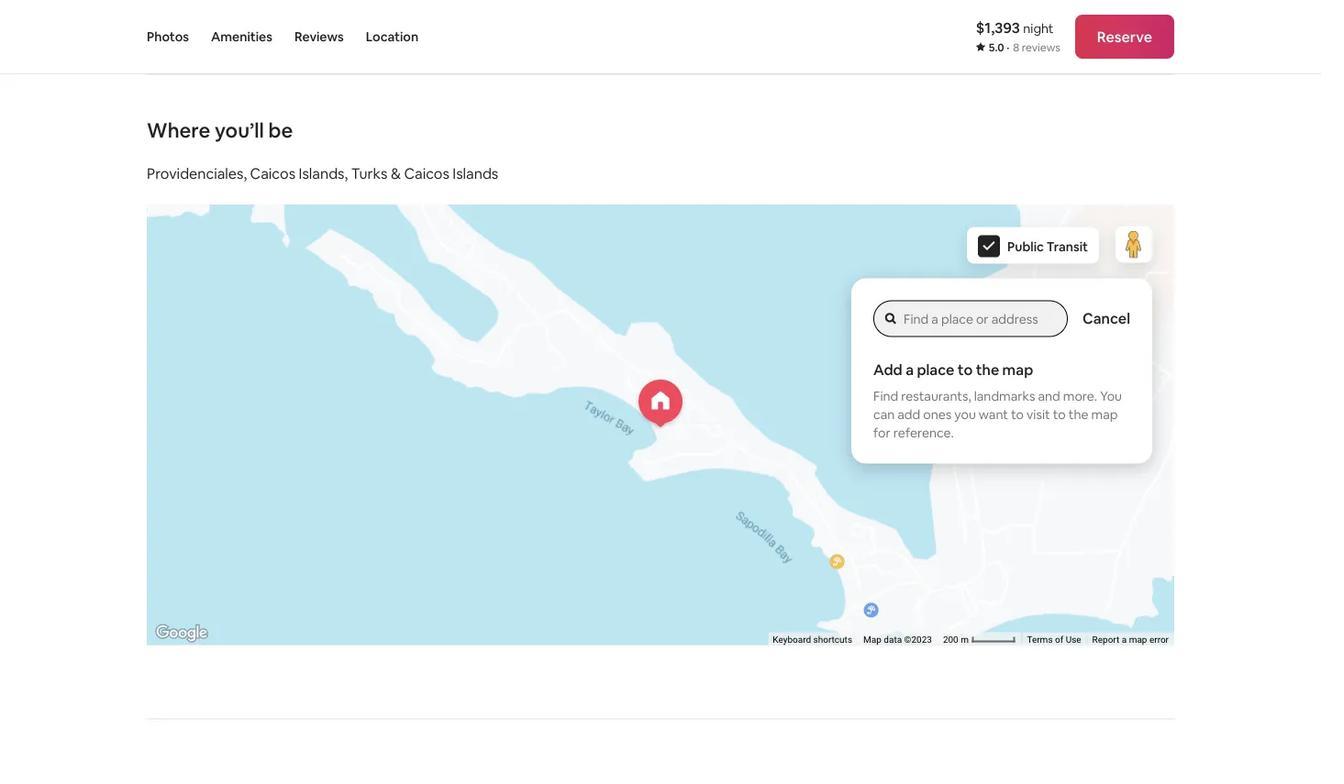 Task type: describe. For each thing, give the bounding box(es) containing it.
1 horizontal spatial the
[[1069, 406, 1089, 423]]

more.
[[1063, 388, 1097, 404]]

keyboard
[[773, 634, 811, 645]]

you
[[1100, 388, 1122, 404]]

cancel button
[[1083, 309, 1130, 328]]

location
[[366, 28, 419, 45]]

restaurants,
[[901, 388, 971, 404]]

a for report
[[1122, 634, 1127, 645]]

add
[[873, 361, 903, 379]]

200 m
[[943, 634, 971, 645]]

reviews button
[[294, 0, 344, 73]]

1 caicos from the left
[[250, 164, 295, 183]]

and
[[1038, 388, 1060, 404]]

your stay location, map pin image
[[639, 380, 683, 427]]

where you'll be
[[147, 118, 293, 144]]

islands,
[[299, 164, 348, 183]]

©2023
[[904, 634, 932, 645]]

add a place to the map find restaurants, landmarks and more. you can add ones you want to visit to the map for reference.
[[873, 361, 1122, 441]]

data
[[884, 634, 902, 645]]

0 horizontal spatial to
[[958, 361, 973, 379]]

for
[[873, 424, 891, 441]]

visit
[[1027, 406, 1050, 423]]

1 vertical spatial map
[[1091, 406, 1118, 423]]

terms
[[1027, 634, 1053, 645]]

providenciales,
[[147, 164, 247, 183]]

report a map error link
[[1092, 634, 1169, 645]]

you
[[954, 406, 976, 423]]

drag pegman onto the map to open street view image
[[1116, 226, 1152, 263]]

$1,393
[[976, 18, 1020, 37]]

200
[[943, 634, 959, 645]]

landmarks
[[974, 388, 1035, 404]]

use
[[1066, 634, 1081, 645]]

Find a place or address field
[[904, 311, 1038, 327]]

$1,393 night
[[976, 18, 1054, 37]]

providenciales, caicos islands, turks & caicos islands
[[147, 164, 498, 183]]

reference.
[[893, 424, 954, 441]]

can
[[873, 406, 895, 423]]

keyboard shortcuts
[[773, 634, 852, 645]]

amenities button
[[211, 0, 272, 73]]

terms of use link
[[1027, 634, 1081, 645]]

2 caicos from the left
[[404, 164, 449, 183]]

find
[[873, 388, 898, 404]]

location button
[[366, 0, 419, 73]]

you'll
[[215, 118, 264, 144]]



Task type: locate. For each thing, give the bounding box(es) containing it.
0 horizontal spatial map
[[1002, 361, 1033, 379]]

0 horizontal spatial the
[[976, 361, 999, 379]]

a
[[906, 361, 914, 379], [1122, 634, 1127, 645]]

1 vertical spatial a
[[1122, 634, 1127, 645]]

&
[[391, 164, 401, 183]]

map data ©2023
[[863, 634, 932, 645]]

reviews
[[1022, 40, 1060, 55]]

google map
showing 2 points of interest. region
[[13, 189, 1187, 658]]

1 horizontal spatial to
[[1011, 406, 1024, 423]]

keyboard shortcuts button
[[773, 633, 852, 646]]

2 horizontal spatial to
[[1053, 406, 1066, 423]]

islands
[[453, 164, 498, 183]]

200 m button
[[938, 633, 1022, 646]]

public
[[1007, 238, 1044, 255]]

0 vertical spatial a
[[906, 361, 914, 379]]

add
[[898, 406, 920, 423]]

terms of use
[[1027, 634, 1081, 645]]

0 horizontal spatial a
[[906, 361, 914, 379]]

caicos
[[250, 164, 295, 183], [404, 164, 449, 183]]

report
[[1092, 634, 1120, 645]]

the
[[976, 361, 999, 379], [1069, 406, 1089, 423]]

cancel
[[1083, 309, 1130, 328]]

the up landmarks
[[976, 361, 999, 379]]

caicos right &
[[404, 164, 449, 183]]

1 horizontal spatial map
[[1091, 406, 1118, 423]]

google image
[[151, 622, 212, 646]]

turks
[[351, 164, 388, 183]]

m
[[961, 634, 969, 645]]

shortcuts
[[813, 634, 852, 645]]

be
[[268, 118, 293, 144]]

amenities
[[211, 28, 272, 45]]

8
[[1013, 40, 1020, 55]]

·
[[1007, 40, 1009, 55]]

1 vertical spatial the
[[1069, 406, 1089, 423]]

a right "add"
[[906, 361, 914, 379]]

map down you on the bottom of page
[[1091, 406, 1118, 423]]

place
[[917, 361, 955, 379]]

to right place
[[958, 361, 973, 379]]

map left error
[[1129, 634, 1147, 645]]

0 vertical spatial the
[[976, 361, 999, 379]]

reserve button
[[1075, 15, 1174, 59]]

reviews
[[294, 28, 344, 45]]

caicos down be
[[250, 164, 295, 183]]

0 vertical spatial map
[[1002, 361, 1033, 379]]

2 vertical spatial map
[[1129, 634, 1147, 645]]

map up landmarks
[[1002, 361, 1033, 379]]

transit
[[1047, 238, 1088, 255]]

report a map error
[[1092, 634, 1169, 645]]

5.0 · 8 reviews
[[989, 40, 1060, 55]]

ones
[[923, 406, 952, 423]]

photos
[[147, 28, 189, 45]]

night
[[1023, 20, 1054, 36]]

where
[[147, 118, 210, 144]]

photos button
[[147, 0, 189, 73]]

to right visit at the right
[[1053, 406, 1066, 423]]

want
[[979, 406, 1008, 423]]

reserve
[[1097, 27, 1152, 46]]

a for add
[[906, 361, 914, 379]]

to
[[958, 361, 973, 379], [1011, 406, 1024, 423], [1053, 406, 1066, 423]]

public transit
[[1007, 238, 1088, 255]]

a right report
[[1122, 634, 1127, 645]]

error
[[1150, 634, 1169, 645]]

map
[[863, 634, 882, 645]]

the down more.
[[1069, 406, 1089, 423]]

a inside add a place to the map find restaurants, landmarks and more. you can add ones you want to visit to the map for reference.
[[906, 361, 914, 379]]

1 horizontal spatial a
[[1122, 634, 1127, 645]]

of
[[1055, 634, 1064, 645]]

0 horizontal spatial caicos
[[250, 164, 295, 183]]

2 horizontal spatial map
[[1129, 634, 1147, 645]]

1 horizontal spatial caicos
[[404, 164, 449, 183]]

map
[[1002, 361, 1033, 379], [1091, 406, 1118, 423], [1129, 634, 1147, 645]]

to left visit at the right
[[1011, 406, 1024, 423]]

5.0
[[989, 40, 1004, 55]]



Task type: vqa. For each thing, say whether or not it's contained in the screenshot.
200 m BUTTON
yes



